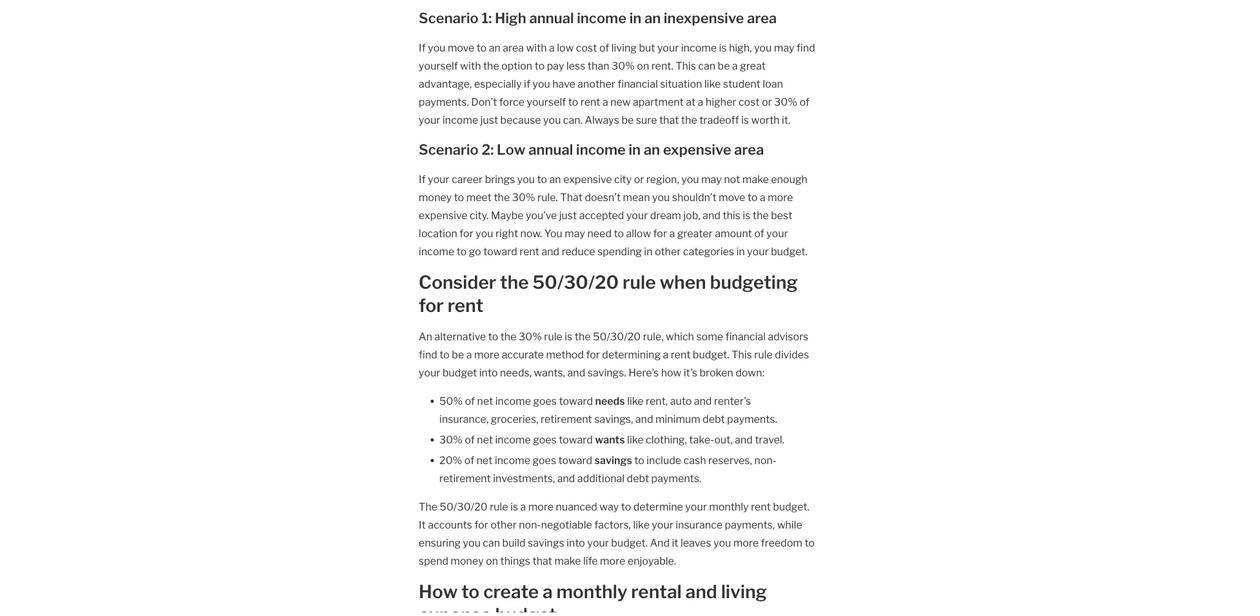 Task type: vqa. For each thing, say whether or not it's contained in the screenshot.
as
no



Task type: describe. For each thing, give the bounding box(es) containing it.
shouldn't
[[672, 191, 717, 204]]

and down you
[[542, 245, 560, 258]]

budget. inside the if your career brings you to an expensive city or region, you may not make enough money to meet the 30% rule. that doesn't mean you shouldn't move to a more expensive city. maybe you've just accepted your dream job, and this is the best location for you right now. you may need to allow for a greater amount of your income to go toward rent and reduce spending in other categories in your budget.
[[771, 245, 808, 258]]

scenario for scenario 1: high annual income in an inexpensive area
[[419, 9, 479, 27]]

career
[[452, 173, 483, 185]]

30% up "20%"
[[439, 434, 463, 446]]

30% up it.
[[774, 95, 797, 108]]

rule.
[[537, 191, 558, 204]]

a inside how to create a monthly rental and living expense budget
[[543, 581, 553, 603]]

you left can.
[[543, 114, 561, 126]]

to up rule.
[[537, 173, 547, 185]]

money inside the if your career brings you to an expensive city or region, you may not make enough money to meet the 30% rule. that doesn't mean you shouldn't move to a more expensive city. maybe you've just accepted your dream job, and this is the best location for you right now. you may need to allow for a greater amount of your income to go toward rent and reduce spending in other categories in your budget.
[[419, 191, 452, 204]]

rule up down:
[[754, 348, 773, 361]]

for inside "the 50/30/20 rule is a more nuanced way to determine your monthly rent budget. it accounts for other non-negotiable factors, like your insurance payments, while ensuring you can build savings into your budget. and it leaves you more freedom to spend money on things that make life more enjoyable."
[[475, 519, 488, 531]]

1:
[[482, 9, 492, 27]]

you up 'advantage,'
[[428, 41, 446, 54]]

at
[[686, 95, 696, 108]]

and down rent,
[[635, 413, 653, 425]]

like inside "the 50/30/20 rule is a more nuanced way to determine your monthly rent budget. it accounts for other non-negotiable factors, like your insurance payments, while ensuring you can build savings into your budget. and it leaves you more freedom to spend money on things that make life more enjoyable."
[[633, 519, 650, 531]]

more right life
[[600, 555, 625, 567]]

make inside the if your career brings you to an expensive city or region, you may not make enough money to meet the 30% rule. that doesn't mean you shouldn't move to a more expensive city. maybe you've just accepted your dream job, and this is the best location for you right now. you may need to allow for a greater amount of your income to go toward rent and reduce spending in other categories in your budget.
[[742, 173, 769, 185]]

goes for groceries,
[[533, 395, 557, 407]]

leaves
[[681, 537, 711, 549]]

savings,
[[594, 413, 633, 425]]

create
[[483, 581, 539, 603]]

can.
[[563, 114, 583, 126]]

you down city. at top left
[[476, 227, 493, 240]]

2 horizontal spatial be
[[718, 59, 730, 72]]

amount
[[715, 227, 752, 240]]

toward for 50% of net income goes toward
[[559, 395, 593, 407]]

into for needs,
[[479, 366, 498, 379]]

income up investments,
[[495, 454, 530, 467]]

expense
[[419, 605, 491, 614]]

1 horizontal spatial yourself
[[527, 95, 566, 108]]

50/30/20 inside an alternative to the 30% rule is the 50/30/20 rule, which some financial advisors find to be a more accurate method for determining a rent budget. this rule divides your budget into needs, wants, and savings. here's how it's broken down:
[[593, 330, 641, 343]]

is left high,
[[719, 41, 727, 54]]

and right auto on the bottom right of the page
[[694, 395, 712, 407]]

to up "spending"
[[614, 227, 624, 240]]

and inside how to create a monthly rental and living expense budget
[[686, 581, 717, 603]]

your up life
[[587, 537, 609, 549]]

doesn't
[[585, 191, 621, 204]]

job,
[[683, 209, 700, 222]]

rent inside the if your career brings you to an expensive city or region, you may not make enough money to meet the 30% rule. that doesn't mean you shouldn't move to a more expensive city. maybe you've just accepted your dream job, and this is the best location for you right now. you may need to allow for a greater amount of your income to go toward rent and reduce spending in other categories in your budget.
[[520, 245, 539, 258]]

the 50/30/20 rule is a more nuanced way to determine your monthly rent budget. it accounts for other non-negotiable factors, like your insurance payments, while ensuring you can build savings into your budget. and it leaves you more freedom to spend money on things that make life more enjoyable.
[[419, 501, 815, 567]]

it's
[[684, 366, 697, 379]]

if for if you move to an area with a low cost of living but your income is high, you may find yourself with the option to pay less than 30% on rent. this can be a great advantage, especially if you have another financial situation like student loan payments. don't force yourself to rent a new apartment at a higher cost or 30% of your income just because you can. always be sure that the tradeoff is worth it.
[[419, 41, 426, 54]]

needs,
[[500, 366, 532, 379]]

toward for 30% of net income goes toward
[[559, 434, 593, 446]]

on inside if you move to an area with a low cost of living but your income is high, you may find yourself with the option to pay less than 30% on rent. this can be a great advantage, especially if you have another financial situation like student loan payments. don't force yourself to rent a new apartment at a higher cost or 30% of your income just because you can. always be sure that the tradeoff is worth it.
[[637, 59, 649, 72]]

have
[[552, 77, 575, 90]]

is inside an alternative to the 30% rule is the 50/30/20 rule, which some financial advisors find to be a more accurate method for determining a rent budget. this rule divides your budget into needs, wants, and savings. here's how it's broken down:
[[565, 330, 572, 343]]

1 vertical spatial may
[[701, 173, 722, 185]]

accepted
[[579, 209, 624, 222]]

find inside if you move to an area with a low cost of living but your income is high, you may find yourself with the option to pay less than 30% on rent. this can be a great advantage, especially if you have another financial situation like student loan payments. don't force yourself to rent a new apartment at a higher cost or 30% of your income just because you can. always be sure that the tradeoff is worth it.
[[797, 41, 815, 54]]

budget. up while
[[773, 501, 810, 513]]

income down the groceries,
[[495, 434, 531, 446]]

this inside an alternative to the 30% rule is the 50/30/20 rule, which some financial advisors find to be a more accurate method for determining a rent budget. this rule divides your budget into needs, wants, and savings. here's how it's broken down:
[[732, 348, 752, 361]]

find inside an alternative to the 30% rule is the 50/30/20 rule, which some financial advisors find to be a more accurate method for determining a rent budget. this rule divides your budget into needs, wants, and savings. here's how it's broken down:
[[419, 348, 437, 361]]

sure
[[636, 114, 657, 126]]

toward for 20% of net income goes toward
[[558, 454, 592, 467]]

more up negotiable
[[528, 501, 554, 513]]

1 vertical spatial goes
[[533, 434, 557, 446]]

debt inside like rent, auto and renter's insurance, groceries, retirement savings, and minimum debt payments.
[[703, 413, 725, 425]]

can inside "the 50/30/20 rule is a more nuanced way to determine your monthly rent budget. it accounts for other non-negotiable factors, like your insurance payments, while ensuring you can build savings into your budget. and it leaves you more freedom to spend money on things that make life more enjoyable."
[[483, 537, 500, 549]]

the
[[419, 501, 437, 513]]

your up rent.
[[657, 41, 679, 54]]

it
[[419, 519, 426, 531]]

additional
[[577, 472, 625, 485]]

0 horizontal spatial cost
[[576, 41, 597, 54]]

make inside "the 50/30/20 rule is a more nuanced way to determine your monthly rent budget. it accounts for other non-negotiable factors, like your insurance payments, while ensuring you can build savings into your budget. and it leaves you more freedom to spend money on things that make life more enjoyable."
[[554, 555, 581, 567]]

scenario 2: low annual income in an expensive area
[[419, 141, 764, 158]]

0 vertical spatial yourself
[[419, 59, 458, 72]]

high
[[495, 9, 526, 27]]

annual for high
[[529, 9, 574, 27]]

your up insurance
[[685, 501, 707, 513]]

if you move to an area with a low cost of living but your income is high, you may find yourself with the option to pay less than 30% on rent. this can be a great advantage, especially if you have another financial situation like student loan payments. don't force yourself to rent a new apartment at a higher cost or 30% of your income just because you can. always be sure that the tradeoff is worth it.
[[419, 41, 815, 126]]

in up the but
[[629, 9, 642, 27]]

your down 'advantage,'
[[419, 114, 440, 126]]

situation
[[660, 77, 702, 90]]

because
[[500, 114, 541, 126]]

0 vertical spatial savings
[[595, 454, 632, 467]]

ensuring
[[419, 537, 461, 549]]

how to create a monthly rental and living expense budget
[[419, 581, 767, 614]]

an for low
[[644, 141, 660, 158]]

goes for investments,
[[533, 454, 556, 467]]

other inside the if your career brings you to an expensive city or region, you may not make enough money to meet the 30% rule. that doesn't mean you shouldn't move to a more expensive city. maybe you've just accepted your dream job, and this is the best location for you right now. you may need to allow for a greater amount of your income to go toward rent and reduce spending in other categories in your budget.
[[655, 245, 681, 258]]

and inside "to include cash reserves, non- retirement investments, and additional debt payments."
[[557, 472, 575, 485]]

your down "mean"
[[626, 209, 648, 222]]

always
[[585, 114, 619, 126]]

income down inexpensive
[[681, 41, 717, 54]]

greater
[[677, 227, 713, 240]]

the down "brings" at top left
[[494, 191, 510, 204]]

move inside if you move to an area with a low cost of living but your income is high, you may find yourself with the option to pay less than 30% on rent. this can be a great advantage, especially if you have another financial situation like student loan payments. don't force yourself to rent a new apartment at a higher cost or 30% of your income just because you can. always be sure that the tradeoff is worth it.
[[448, 41, 474, 54]]

rule inside "the 50/30/20 rule is a more nuanced way to determine your monthly rent budget. it accounts for other non-negotiable factors, like your insurance payments, while ensuring you can build savings into your budget. and it leaves you more freedom to spend money on things that make life more enjoyable."
[[490, 501, 508, 513]]

like right wants
[[627, 434, 644, 446]]

meet
[[466, 191, 492, 204]]

30% inside an alternative to the 30% rule is the 50/30/20 rule, which some financial advisors find to be a more accurate method for determining a rent budget. this rule divides your budget into needs, wants, and savings. here's how it's broken down:
[[519, 330, 542, 343]]

in down the allow
[[644, 245, 653, 258]]

is inside the if your career brings you to an expensive city or region, you may not make enough money to meet the 30% rule. that doesn't mean you shouldn't move to a more expensive city. maybe you've just accepted your dream job, and this is the best location for you right now. you may need to allow for a greater amount of your income to go toward rent and reduce spending in other categories in your budget.
[[743, 209, 751, 222]]

the down the at
[[681, 114, 697, 126]]

brings
[[485, 173, 515, 185]]

may inside if you move to an area with a low cost of living but your income is high, you may find yourself with the option to pay less than 30% on rent. this can be a great advantage, especially if you have another financial situation like student loan payments. don't force yourself to rent a new apartment at a higher cost or 30% of your income just because you can. always be sure that the tradeoff is worth it.
[[774, 41, 794, 54]]

monthly inside how to create a monthly rental and living expense budget
[[556, 581, 627, 603]]

rent.
[[651, 59, 673, 72]]

to up can.
[[568, 95, 578, 108]]

2 vertical spatial may
[[565, 227, 585, 240]]

less
[[566, 59, 585, 72]]

net for retirement
[[477, 454, 493, 467]]

nuanced
[[556, 501, 597, 513]]

if for if your career brings you to an expensive city or region, you may not make enough money to meet the 30% rule. that doesn't mean you shouldn't move to a more expensive city. maybe you've just accepted your dream job, and this is the best location for you right now. you may need to allow for a greater amount of your income to go toward rent and reduce spending in other categories in your budget.
[[419, 173, 426, 185]]

an for high
[[644, 9, 661, 27]]

living inside if you move to an area with a low cost of living but your income is high, you may find yourself with the option to pay less than 30% on rent. this can be a great advantage, especially if you have another financial situation like student loan payments. don't force yourself to rent a new apartment at a higher cost or 30% of your income just because you can. always be sure that the tradeoff is worth it.
[[611, 41, 637, 54]]

low
[[497, 141, 526, 158]]

payments. inside "to include cash reserves, non- retirement investments, and additional debt payments."
[[651, 472, 701, 485]]

budget. inside an alternative to the 30% rule is the 50/30/20 rule, which some financial advisors find to be a more accurate method for determining a rent budget. this rule divides your budget into needs, wants, and savings. here's how it's broken down:
[[693, 348, 729, 361]]

inexpensive
[[664, 9, 744, 27]]

spend
[[419, 555, 448, 567]]

rule inside the consider the 50/30/20 rule when budgeting for rent
[[623, 272, 656, 294]]

your left 'career'
[[428, 173, 449, 185]]

rental
[[631, 581, 682, 603]]

consider the 50/30/20 rule when budgeting for rent
[[419, 272, 798, 317]]

money inside "the 50/30/20 rule is a more nuanced way to determine your monthly rent budget. it accounts for other non-negotiable factors, like your insurance payments, while ensuring you can build savings into your budget. and it leaves you more freedom to spend money on things that make life more enjoyable."
[[451, 555, 484, 567]]

the left best
[[753, 209, 769, 222]]

if
[[524, 77, 530, 90]]

a inside "the 50/30/20 rule is a more nuanced way to determine your monthly rent budget. it accounts for other non-negotiable factors, like your insurance payments, while ensuring you can build savings into your budget. and it leaves you more freedom to spend money on things that make life more enjoyable."
[[520, 501, 526, 513]]

and
[[650, 537, 670, 549]]

if your career brings you to an expensive city or region, you may not make enough money to meet the 30% rule. that doesn't mean you shouldn't move to a more expensive city. maybe you've just accepted your dream job, and this is the best location for you right now. you may need to allow for a greater amount of your income to go toward rent and reduce spending in other categories in your budget.
[[419, 173, 808, 258]]

things
[[500, 555, 530, 567]]

apartment
[[633, 95, 684, 108]]

but
[[639, 41, 655, 54]]

travel.
[[755, 434, 784, 446]]

how
[[419, 581, 458, 603]]

your down amount
[[747, 245, 769, 258]]

new
[[610, 95, 631, 108]]

or inside if you move to an area with a low cost of living but your income is high, you may find yourself with the option to pay less than 30% on rent. this can be a great advantage, especially if you have another financial situation like student loan payments. don't force yourself to rent a new apartment at a higher cost or 30% of your income just because you can. always be sure that the tradeoff is worth it.
[[762, 95, 772, 108]]

option
[[501, 59, 532, 72]]

retirement inside like rent, auto and renter's insurance, groceries, retirement savings, and minimum debt payments.
[[541, 413, 592, 425]]

rule,
[[643, 330, 664, 343]]

1 horizontal spatial cost
[[739, 95, 760, 108]]

you right if
[[533, 77, 550, 90]]

right
[[495, 227, 518, 240]]

2 vertical spatial expensive
[[419, 209, 467, 222]]

in up city
[[629, 141, 641, 158]]

life
[[583, 555, 598, 567]]

20%
[[439, 454, 462, 467]]

to inside "to include cash reserves, non- retirement investments, and additional debt payments."
[[634, 454, 644, 467]]

you down region,
[[652, 191, 670, 204]]

the up method
[[575, 330, 591, 343]]

savings inside "the 50/30/20 rule is a more nuanced way to determine your monthly rent budget. it accounts for other non-negotiable factors, like your insurance payments, while ensuring you can build savings into your budget. and it leaves you more freedom to spend money on things that make life more enjoyable."
[[528, 537, 564, 549]]

you right "brings" at top left
[[517, 173, 535, 185]]

some
[[696, 330, 723, 343]]

wants,
[[534, 366, 565, 379]]

like inside like rent, auto and renter's insurance, groceries, retirement savings, and minimum debt payments.
[[627, 395, 644, 407]]

you up great
[[754, 41, 772, 54]]

budget inside an alternative to the 30% rule is the 50/30/20 rule, which some financial advisors find to be a more accurate method for determining a rent budget. this rule divides your budget into needs, wants, and savings. here's how it's broken down:
[[443, 366, 477, 379]]

financial inside an alternative to the 30% rule is the 50/30/20 rule, which some financial advisors find to be a more accurate method for determining a rent budget. this rule divides your budget into needs, wants, and savings. here's how it's broken down:
[[725, 330, 766, 343]]

insurance
[[676, 519, 723, 531]]

monthly inside "the 50/30/20 rule is a more nuanced way to determine your monthly rent budget. it accounts for other non-negotiable factors, like your insurance payments, while ensuring you can build savings into your budget. and it leaves you more freedom to spend money on things that make life more enjoyable."
[[709, 501, 749, 513]]

30% of net income goes toward wants like clothing, take-out, and travel.
[[439, 434, 784, 446]]

to right alternative
[[488, 330, 498, 343]]

worth
[[751, 114, 780, 126]]

reduce
[[562, 245, 595, 258]]

to down alternative
[[440, 348, 450, 361]]

rule up method
[[544, 330, 562, 343]]

broken
[[700, 366, 733, 379]]

30% inside the if your career brings you to an expensive city or region, you may not make enough money to meet the 30% rule. that doesn't mean you shouldn't move to a more expensive city. maybe you've just accepted your dream job, and this is the best location for you right now. you may need to allow for a greater amount of your income to go toward rent and reduce spending in other categories in your budget.
[[512, 191, 535, 204]]

determining
[[602, 348, 661, 361]]

to left go
[[457, 245, 467, 258]]

to left 'pay'
[[535, 59, 545, 72]]

annual for low
[[529, 141, 573, 158]]

expensive for area
[[663, 141, 731, 158]]

city.
[[470, 209, 489, 222]]

to down 1:
[[477, 41, 487, 54]]

rent inside "the 50/30/20 rule is a more nuanced way to determine your monthly rent budget. it accounts for other non-negotiable factors, like your insurance payments, while ensuring you can build savings into your budget. and it leaves you more freedom to spend money on things that make life more enjoyable."
[[751, 501, 771, 513]]

take-
[[689, 434, 714, 446]]

move inside the if your career brings you to an expensive city or region, you may not make enough money to meet the 30% rule. that doesn't mean you shouldn't move to a more expensive city. maybe you've just accepted your dream job, and this is the best location for you right now. you may need to allow for a greater amount of your income to go toward rent and reduce spending in other categories in your budget.
[[719, 191, 745, 204]]

more inside the if your career brings you to an expensive city or region, you may not make enough money to meet the 30% rule. that doesn't mean you shouldn't move to a more expensive city. maybe you've just accepted your dream job, and this is the best location for you right now. you may need to allow for a greater amount of your income to go toward rent and reduce spending in other categories in your budget.
[[768, 191, 793, 204]]

is left worth
[[741, 114, 749, 126]]

more down payments,
[[733, 537, 759, 549]]

to right way
[[621, 501, 631, 513]]

of inside the if your career brings you to an expensive city or region, you may not make enough money to meet the 30% rule. that doesn't mean you shouldn't move to a more expensive city. maybe you've just accepted your dream job, and this is the best location for you right now. you may need to allow for a greater amount of your income to go toward rent and reduce spending in other categories in your budget.
[[754, 227, 764, 240]]

on inside "the 50/30/20 rule is a more nuanced way to determine your monthly rent budget. it accounts for other non-negotiable factors, like your insurance payments, while ensuring you can build savings into your budget. and it leaves you more freedom to spend money on things that make life more enjoyable."
[[486, 555, 498, 567]]

an for career
[[549, 173, 561, 185]]

while
[[777, 519, 802, 531]]

wants
[[595, 434, 625, 446]]

tradeoff
[[699, 114, 739, 126]]

income inside the if your career brings you to an expensive city or region, you may not make enough money to meet the 30% rule. that doesn't mean you shouldn't move to a more expensive city. maybe you've just accepted your dream job, and this is the best location for you right now. you may need to allow for a greater amount of your income to go toward rent and reduce spending in other categories in your budget.
[[419, 245, 454, 258]]

just inside if you move to an area with a low cost of living but your income is high, you may find yourself with the option to pay less than 30% on rent. this can be a great advantage, especially if you have another financial situation like student loan payments. don't force yourself to rent a new apartment at a higher cost or 30% of your income just because you can. always be sure that the tradeoff is worth it.
[[480, 114, 498, 126]]

non- inside "the 50/30/20 rule is a more nuanced way to determine your monthly rent budget. it accounts for other non-negotiable factors, like your insurance payments, while ensuring you can build savings into your budget. and it leaves you more freedom to spend money on things that make life more enjoyable."
[[519, 519, 541, 531]]

savings.
[[588, 366, 626, 379]]

30% right than
[[612, 59, 635, 72]]

you
[[544, 227, 562, 240]]

especially
[[474, 77, 522, 90]]



Task type: locate. For each thing, give the bounding box(es) containing it.
2 horizontal spatial may
[[774, 41, 794, 54]]

move
[[448, 41, 474, 54], [719, 191, 745, 204]]

than
[[588, 59, 609, 72]]

budgeting
[[710, 272, 798, 294]]

your inside an alternative to the 30% rule is the 50/30/20 rule, which some financial advisors find to be a more accurate method for determining a rent budget. this rule divides your budget into needs, wants, and savings. here's how it's broken down:
[[419, 366, 440, 379]]

expensive for city
[[563, 173, 612, 185]]

area inside if you move to an area with a low cost of living but your income is high, you may find yourself with the option to pay less than 30% on rent. this can be a great advantage, especially if you have another financial situation like student loan payments. don't force yourself to rent a new apartment at a higher cost or 30% of your income just because you can. always be sure that the tradeoff is worth it.
[[503, 41, 524, 54]]

low
[[557, 41, 574, 54]]

down:
[[736, 366, 764, 379]]

0 vertical spatial payments.
[[419, 95, 469, 108]]

monthly
[[709, 501, 749, 513], [556, 581, 627, 603]]

50/30/20 up 'accounts'
[[440, 501, 488, 513]]

monthly down life
[[556, 581, 627, 603]]

more inside an alternative to the 30% rule is the 50/30/20 rule, which some financial advisors find to be a more accurate method for determining a rent budget. this rule divides your budget into needs, wants, and savings. here's how it's broken down:
[[474, 348, 499, 361]]

your
[[657, 41, 679, 54], [419, 114, 440, 126], [428, 173, 449, 185], [626, 209, 648, 222], [767, 227, 788, 240], [747, 245, 769, 258], [419, 366, 440, 379], [685, 501, 707, 513], [652, 519, 673, 531], [587, 537, 609, 549]]

0 horizontal spatial just
[[480, 114, 498, 126]]

for inside the consider the 50/30/20 rule when budgeting for rent
[[419, 295, 444, 317]]

financial up new
[[618, 77, 658, 90]]

an
[[419, 330, 432, 343]]

0 vertical spatial net
[[477, 395, 493, 407]]

1 vertical spatial living
[[721, 581, 767, 603]]

include
[[647, 454, 681, 467]]

0 horizontal spatial budget
[[443, 366, 477, 379]]

divides
[[775, 348, 809, 361]]

can
[[698, 59, 716, 72], [483, 537, 500, 549]]

0 horizontal spatial expensive
[[419, 209, 467, 222]]

living
[[611, 41, 637, 54], [721, 581, 767, 603]]

to up amount
[[748, 191, 758, 204]]

0 horizontal spatial with
[[460, 59, 481, 72]]

0 vertical spatial cost
[[576, 41, 597, 54]]

1 vertical spatial be
[[622, 114, 634, 126]]

to down 'career'
[[454, 191, 464, 204]]

20% of net income goes toward savings
[[439, 454, 632, 467]]

consider
[[419, 272, 496, 294]]

living down "freedom"
[[721, 581, 767, 603]]

toward down the right at left
[[483, 245, 517, 258]]

this
[[676, 59, 696, 72], [732, 348, 752, 361]]

0 horizontal spatial that
[[533, 555, 552, 567]]

1 horizontal spatial just
[[559, 209, 577, 222]]

50/30/20 up determining
[[593, 330, 641, 343]]

budget
[[443, 366, 477, 379], [495, 605, 557, 614]]

0 horizontal spatial payments.
[[419, 95, 469, 108]]

30% left rule.
[[512, 191, 535, 204]]

with up 'advantage,'
[[460, 59, 481, 72]]

payments. inside if you move to an area with a low cost of living but your income is high, you may find yourself with the option to pay less than 30% on rent. this can be a great advantage, especially if you have another financial situation like student loan payments. don't force yourself to rent a new apartment at a higher cost or 30% of your income just because you can. always be sure that the tradeoff is worth it.
[[419, 95, 469, 108]]

0 vertical spatial this
[[676, 59, 696, 72]]

1 horizontal spatial with
[[526, 41, 547, 54]]

groceries,
[[491, 413, 539, 425]]

scenario
[[419, 9, 479, 27], [419, 141, 479, 158]]

retirement
[[541, 413, 592, 425], [439, 472, 491, 485]]

2 vertical spatial payments.
[[651, 472, 701, 485]]

just inside the if your career brings you to an expensive city or region, you may not make enough money to meet the 30% rule. that doesn't mean you shouldn't move to a more expensive city. maybe you've just accepted your dream job, and this is the best location for you right now. you may need to allow for a greater amount of your income to go toward rent and reduce spending in other categories in your budget.
[[559, 209, 577, 222]]

into for your
[[567, 537, 585, 549]]

how
[[661, 366, 682, 379]]

be inside an alternative to the 30% rule is the 50/30/20 rule, which some financial advisors find to be a more accurate method for determining a rent budget. this rule divides your budget into needs, wants, and savings. here's how it's broken down:
[[452, 348, 464, 361]]

1 vertical spatial retirement
[[439, 472, 491, 485]]

area up high,
[[747, 9, 777, 27]]

debt down "include" in the right of the page
[[627, 472, 649, 485]]

income down don't
[[443, 114, 478, 126]]

this up down:
[[732, 348, 752, 361]]

is
[[719, 41, 727, 54], [741, 114, 749, 126], [743, 209, 751, 222], [565, 330, 572, 343], [510, 501, 518, 513]]

debt inside "to include cash reserves, non- retirement investments, and additional debt payments."
[[627, 472, 649, 485]]

rule
[[623, 272, 656, 294], [544, 330, 562, 343], [754, 348, 773, 361], [490, 501, 508, 513]]

0 vertical spatial goes
[[533, 395, 557, 407]]

your up 'and'
[[652, 519, 673, 531]]

higher
[[706, 95, 736, 108]]

rent down which at the bottom of the page
[[671, 348, 691, 361]]

it
[[672, 537, 678, 549]]

50/30/20 inside the consider the 50/30/20 rule when budgeting for rent
[[533, 272, 619, 294]]

if
[[419, 41, 426, 54], [419, 173, 426, 185]]

0 vertical spatial make
[[742, 173, 769, 185]]

goes
[[533, 395, 557, 407], [533, 434, 557, 446], [533, 454, 556, 467]]

0 horizontal spatial other
[[491, 519, 517, 531]]

an down 1:
[[489, 41, 501, 54]]

0 vertical spatial living
[[611, 41, 637, 54]]

make left life
[[554, 555, 581, 567]]

maybe
[[491, 209, 524, 222]]

1 horizontal spatial retirement
[[541, 413, 592, 425]]

in down amount
[[736, 245, 745, 258]]

1 horizontal spatial payments.
[[651, 472, 701, 485]]

or up worth
[[762, 95, 772, 108]]

0 vertical spatial if
[[419, 41, 426, 54]]

and right job,
[[703, 209, 721, 222]]

if left 'career'
[[419, 173, 426, 185]]

1 vertical spatial money
[[451, 555, 484, 567]]

you right leaves
[[714, 537, 731, 549]]

area for scenario 2: low annual income in an expensive area
[[734, 141, 764, 158]]

area up option
[[503, 41, 524, 54]]

need
[[587, 227, 612, 240]]

region,
[[646, 173, 679, 185]]

for down the dream
[[653, 227, 667, 240]]

1 horizontal spatial this
[[732, 348, 752, 361]]

income down always
[[576, 141, 626, 158]]

1 vertical spatial if
[[419, 173, 426, 185]]

50/30/20 down reduce
[[533, 272, 619, 294]]

budget.
[[771, 245, 808, 258], [693, 348, 729, 361], [773, 501, 810, 513], [611, 537, 648, 549]]

1 horizontal spatial or
[[762, 95, 772, 108]]

rent up payments,
[[751, 501, 771, 513]]

1 vertical spatial on
[[486, 555, 498, 567]]

cash
[[684, 454, 706, 467]]

make right not
[[742, 173, 769, 185]]

like down determine
[[633, 519, 650, 531]]

1 vertical spatial other
[[491, 519, 517, 531]]

this
[[723, 209, 741, 222]]

1 horizontal spatial that
[[659, 114, 679, 126]]

enough
[[771, 173, 808, 185]]

1 horizontal spatial financial
[[725, 330, 766, 343]]

just down don't
[[480, 114, 498, 126]]

for up go
[[460, 227, 473, 240]]

0 horizontal spatial into
[[479, 366, 498, 379]]

1 scenario from the top
[[419, 9, 479, 27]]

1 vertical spatial scenario
[[419, 141, 479, 158]]

mean
[[623, 191, 650, 204]]

here's
[[629, 366, 659, 379]]

living left the but
[[611, 41, 637, 54]]

is inside "the 50/30/20 rule is a more nuanced way to determine your monthly rent budget. it accounts for other non-negotiable factors, like your insurance payments, while ensuring you can build savings into your budget. and it leaves you more freedom to spend money on things that make life more enjoyable."
[[510, 501, 518, 513]]

0 vertical spatial financial
[[618, 77, 658, 90]]

is right this
[[743, 209, 751, 222]]

that
[[659, 114, 679, 126], [533, 555, 552, 567]]

0 horizontal spatial this
[[676, 59, 696, 72]]

toward inside the if your career brings you to an expensive city or region, you may not make enough money to meet the 30% rule. that doesn't mean you shouldn't move to a more expensive city. maybe you've just accepted your dream job, and this is the best location for you right now. you may need to allow for a greater amount of your income to go toward rent and reduce spending in other categories in your budget.
[[483, 245, 517, 258]]

advisors
[[768, 330, 809, 343]]

advantage,
[[419, 77, 472, 90]]

0 vertical spatial retirement
[[541, 413, 592, 425]]

other down "greater"
[[655, 245, 681, 258]]

rent inside the consider the 50/30/20 rule when budgeting for rent
[[448, 295, 483, 317]]

1 vertical spatial budget
[[495, 605, 557, 614]]

1 vertical spatial cost
[[739, 95, 760, 108]]

1 vertical spatial net
[[477, 434, 493, 446]]

0 horizontal spatial move
[[448, 41, 474, 54]]

can left build
[[483, 537, 500, 549]]

you've
[[526, 209, 557, 222]]

income up than
[[577, 9, 627, 27]]

50% of net income goes toward needs
[[439, 395, 625, 407]]

2 vertical spatial net
[[477, 454, 493, 467]]

that inside "the 50/30/20 rule is a more nuanced way to determine your monthly rent budget. it accounts for other non-negotiable factors, like your insurance payments, while ensuring you can build savings into your budget. and it leaves you more freedom to spend money on things that make life more enjoyable."
[[533, 555, 552, 567]]

0 horizontal spatial retirement
[[439, 472, 491, 485]]

1 vertical spatial yourself
[[527, 95, 566, 108]]

0 vertical spatial just
[[480, 114, 498, 126]]

may up loan at the right top of page
[[774, 41, 794, 54]]

net for insurance,
[[477, 395, 493, 407]]

30%
[[612, 59, 635, 72], [774, 95, 797, 108], [512, 191, 535, 204], [519, 330, 542, 343], [439, 434, 463, 446]]

payments. inside like rent, auto and renter's insurance, groceries, retirement savings, and minimum debt payments.
[[727, 413, 777, 425]]

1 vertical spatial can
[[483, 537, 500, 549]]

to right "freedom"
[[805, 537, 815, 549]]

rent inside if you move to an area with a low cost of living but your income is high, you may find yourself with the option to pay less than 30% on rent. this can be a great advantage, especially if you have another financial situation like student loan payments. don't force yourself to rent a new apartment at a higher cost or 30% of your income just because you can. always be sure that the tradeoff is worth it.
[[581, 95, 600, 108]]

into left "needs,"
[[479, 366, 498, 379]]

1 vertical spatial monthly
[[556, 581, 627, 603]]

1 horizontal spatial on
[[637, 59, 649, 72]]

0 horizontal spatial on
[[486, 555, 498, 567]]

like up higher
[[704, 77, 721, 90]]

non- inside "to include cash reserves, non- retirement investments, and additional debt payments."
[[754, 454, 777, 467]]

1 horizontal spatial budget
[[495, 605, 557, 614]]

1 vertical spatial annual
[[529, 141, 573, 158]]

a
[[549, 41, 555, 54], [732, 59, 738, 72], [603, 95, 608, 108], [698, 95, 703, 108], [760, 191, 766, 204], [669, 227, 675, 240], [466, 348, 472, 361], [663, 348, 669, 361], [520, 501, 526, 513], [543, 581, 553, 603]]

payments,
[[725, 519, 775, 531]]

the
[[483, 59, 499, 72], [681, 114, 697, 126], [494, 191, 510, 204], [753, 209, 769, 222], [500, 272, 529, 294], [500, 330, 516, 343], [575, 330, 591, 343]]

high,
[[729, 41, 752, 54]]

0 vertical spatial budget
[[443, 366, 477, 379]]

budget inside how to create a monthly rental and living expense budget
[[495, 605, 557, 614]]

2 scenario from the top
[[419, 141, 479, 158]]

1 horizontal spatial non-
[[754, 454, 777, 467]]

go
[[469, 245, 481, 258]]

into inside an alternative to the 30% rule is the 50/30/20 rule, which some financial advisors find to be a more accurate method for determining a rent budget. this rule divides your budget into needs, wants, and savings. here's how it's broken down:
[[479, 366, 498, 379]]

0 vertical spatial or
[[762, 95, 772, 108]]

0 horizontal spatial monthly
[[556, 581, 627, 603]]

yourself up 'advantage,'
[[419, 59, 458, 72]]

0 vertical spatial 50/30/20
[[533, 272, 619, 294]]

you up shouldn't
[[681, 173, 699, 185]]

budget. down best
[[771, 245, 808, 258]]

1 vertical spatial just
[[559, 209, 577, 222]]

great
[[740, 59, 766, 72]]

expensive
[[663, 141, 731, 158], [563, 173, 612, 185], [419, 209, 467, 222]]

don't
[[471, 95, 497, 108]]

0 vertical spatial into
[[479, 366, 498, 379]]

30% up 'accurate' on the left of the page
[[519, 330, 542, 343]]

an alternative to the 30% rule is the 50/30/20 rule, which some financial advisors find to be a more accurate method for determining a rent budget. this rule divides your budget into needs, wants, and savings. here's how it's broken down:
[[419, 330, 809, 379]]

1 vertical spatial find
[[419, 348, 437, 361]]

0 horizontal spatial non-
[[519, 519, 541, 531]]

1 vertical spatial non-
[[519, 519, 541, 531]]

scenario for scenario 2: low annual income in an expensive area
[[419, 141, 479, 158]]

to up expense
[[462, 581, 480, 603]]

living inside how to create a monthly rental and living expense budget
[[721, 581, 767, 603]]

may
[[774, 41, 794, 54], [701, 173, 722, 185], [565, 227, 585, 240]]

yourself
[[419, 59, 458, 72], [527, 95, 566, 108]]

it.
[[782, 114, 790, 126]]

rent,
[[646, 395, 668, 407]]

0 vertical spatial monthly
[[709, 501, 749, 513]]

can inside if you move to an area with a low cost of living but your income is high, you may find yourself with the option to pay less than 30% on rent. this can be a great advantage, especially if you have another financial situation like student loan payments. don't force yourself to rent a new apartment at a higher cost or 30% of your income just because you can. always be sure that the tradeoff is worth it.
[[698, 59, 716, 72]]

out,
[[714, 434, 733, 446]]

can up situation
[[698, 59, 716, 72]]

categories
[[683, 245, 734, 258]]

income up the groceries,
[[495, 395, 531, 407]]

and right out,
[[735, 434, 753, 446]]

be left sure
[[622, 114, 634, 126]]

savings
[[595, 454, 632, 467], [528, 537, 564, 549]]

more down alternative
[[474, 348, 499, 361]]

for up an
[[419, 295, 444, 317]]

1 vertical spatial make
[[554, 555, 581, 567]]

1 vertical spatial financial
[[725, 330, 766, 343]]

2 vertical spatial be
[[452, 348, 464, 361]]

50/30/20 inside "the 50/30/20 rule is a more nuanced way to determine your monthly rent budget. it accounts for other non-negotiable factors, like your insurance payments, while ensuring you can build savings into your budget. and it leaves you more freedom to spend money on things that make life more enjoyable."
[[440, 501, 488, 513]]

may left not
[[701, 173, 722, 185]]

retirement inside "to include cash reserves, non- retirement investments, and additional debt payments."
[[439, 472, 491, 485]]

more up best
[[768, 191, 793, 204]]

factors,
[[594, 519, 631, 531]]

if up 'advantage,'
[[419, 41, 426, 54]]

annual
[[529, 9, 574, 27], [529, 141, 573, 158]]

1 horizontal spatial can
[[698, 59, 716, 72]]

method
[[546, 348, 584, 361]]

minimum
[[655, 413, 700, 425]]

and down method
[[567, 366, 585, 379]]

retirement down "20%"
[[439, 472, 491, 485]]

2 vertical spatial area
[[734, 141, 764, 158]]

budget. down some
[[693, 348, 729, 361]]

2 vertical spatial 50/30/20
[[440, 501, 488, 513]]

0 horizontal spatial find
[[419, 348, 437, 361]]

rule down "spending"
[[623, 272, 656, 294]]

that right things
[[533, 555, 552, 567]]

into inside "the 50/30/20 rule is a more nuanced way to determine your monthly rent budget. it accounts for other non-negotiable factors, like your insurance payments, while ensuring you can build savings into your budget. and it leaves you more freedom to spend money on things that make life more enjoyable."
[[567, 537, 585, 549]]

the down the right at left
[[500, 272, 529, 294]]

toward up additional
[[558, 454, 592, 467]]

this inside if you move to an area with a low cost of living but your income is high, you may find yourself with the option to pay less than 30% on rent. this can be a great advantage, especially if you have another financial situation like student loan payments. don't force yourself to rent a new apartment at a higher cost or 30% of your income just because you can. always be sure that the tradeoff is worth it.
[[676, 59, 696, 72]]

net down insurance,
[[477, 434, 493, 446]]

0 vertical spatial debt
[[703, 413, 725, 425]]

an inside if you move to an area with a low cost of living but your income is high, you may find yourself with the option to pay less than 30% on rent. this can be a great advantage, especially if you have another financial situation like student loan payments. don't force yourself to rent a new apartment at a higher cost or 30% of your income just because you can. always be sure that the tradeoff is worth it.
[[489, 41, 501, 54]]

0 vertical spatial area
[[747, 9, 777, 27]]

non- up build
[[519, 519, 541, 531]]

or inside the if your career brings you to an expensive city or region, you may not make enough money to meet the 30% rule. that doesn't mean you shouldn't move to a more expensive city. maybe you've just accepted your dream job, and this is the best location for you right now. you may need to allow for a greater amount of your income to go toward rent and reduce spending in other categories in your budget.
[[634, 173, 644, 185]]

if inside the if your career brings you to an expensive city or region, you may not make enough money to meet the 30% rule. that doesn't mean you shouldn't move to a more expensive city. maybe you've just accepted your dream job, and this is the best location for you right now. you may need to allow for a greater amount of your income to go toward rent and reduce spending in other categories in your budget.
[[419, 173, 426, 185]]

for inside an alternative to the 30% rule is the 50/30/20 rule, which some financial advisors find to be a more accurate method for determining a rent budget. this rule divides your budget into needs, wants, and savings. here's how it's broken down:
[[586, 348, 600, 361]]

another
[[578, 77, 615, 90]]

1 horizontal spatial expensive
[[563, 173, 612, 185]]

budget down create
[[495, 605, 557, 614]]

annual up low
[[529, 9, 574, 27]]

clothing,
[[646, 434, 687, 446]]

move up 'advantage,'
[[448, 41, 474, 54]]

your down best
[[767, 227, 788, 240]]

1 horizontal spatial living
[[721, 581, 767, 603]]

area for scenario 1: high annual income in an inexpensive area
[[747, 9, 777, 27]]

to left "include" in the right of the page
[[634, 454, 644, 467]]

0 horizontal spatial or
[[634, 173, 644, 185]]

2 horizontal spatial expensive
[[663, 141, 731, 158]]

1 vertical spatial payments.
[[727, 413, 777, 425]]

financial inside if you move to an area with a low cost of living but your income is high, you may find yourself with the option to pay less than 30% on rent. this can be a great advantage, especially if you have another financial situation like student loan payments. don't force yourself to rent a new apartment at a higher cost or 30% of your income just because you can. always be sure that the tradeoff is worth it.
[[618, 77, 658, 90]]

1 vertical spatial with
[[460, 59, 481, 72]]

that inside if you move to an area with a low cost of living but your income is high, you may find yourself with the option to pay less than 30% on rent. this can be a great advantage, especially if you have another financial situation like student loan payments. don't force yourself to rent a new apartment at a higher cost or 30% of your income just because you can. always be sure that the tradeoff is worth it.
[[659, 114, 679, 126]]

cost up the less
[[576, 41, 597, 54]]

0 vertical spatial can
[[698, 59, 716, 72]]

net up insurance,
[[477, 395, 493, 407]]

debt up out,
[[703, 413, 725, 425]]

1 horizontal spatial move
[[719, 191, 745, 204]]

0 vertical spatial expensive
[[663, 141, 731, 158]]

0 horizontal spatial make
[[554, 555, 581, 567]]

you down 'accounts'
[[463, 537, 481, 549]]

negotiable
[[541, 519, 592, 531]]

1 vertical spatial that
[[533, 555, 552, 567]]

allow
[[626, 227, 651, 240]]

0 horizontal spatial debt
[[627, 472, 649, 485]]

auto
[[670, 395, 692, 407]]

for
[[460, 227, 473, 240], [653, 227, 667, 240], [419, 295, 444, 317], [586, 348, 600, 361], [475, 519, 488, 531]]

1 horizontal spatial be
[[622, 114, 634, 126]]

0 vertical spatial with
[[526, 41, 547, 54]]

1 if from the top
[[419, 41, 426, 54]]

the inside the consider the 50/30/20 rule when budgeting for rent
[[500, 272, 529, 294]]

needs
[[595, 395, 625, 407]]

the up 'accurate' on the left of the page
[[500, 330, 516, 343]]

move down not
[[719, 191, 745, 204]]

other inside "the 50/30/20 rule is a more nuanced way to determine your monthly rent budget. it accounts for other non-negotiable factors, like your insurance payments, while ensuring you can build savings into your budget. and it leaves you more freedom to spend money on things that make life more enjoyable."
[[491, 519, 517, 531]]

and inside an alternative to the 30% rule is the 50/30/20 rule, which some financial advisors find to be a more accurate method for determining a rent budget. this rule divides your budget into needs, wants, and savings. here's how it's broken down:
[[567, 366, 585, 379]]

50%
[[439, 395, 463, 407]]

cost down student
[[739, 95, 760, 108]]

like inside if you move to an area with a low cost of living but your income is high, you may find yourself with the option to pay less than 30% on rent. this can be a great advantage, especially if you have another financial situation like student loan payments. don't force yourself to rent a new apartment at a higher cost or 30% of your income just because you can. always be sure that the tradeoff is worth it.
[[704, 77, 721, 90]]

for up savings.
[[586, 348, 600, 361]]

an down sure
[[644, 141, 660, 158]]

0 vertical spatial may
[[774, 41, 794, 54]]

0 horizontal spatial may
[[565, 227, 585, 240]]

for right 'accounts'
[[475, 519, 488, 531]]

your up 50%
[[419, 366, 440, 379]]

budget. down factors,
[[611, 537, 648, 549]]

be
[[718, 59, 730, 72], [622, 114, 634, 126], [452, 348, 464, 361]]

more
[[768, 191, 793, 204], [474, 348, 499, 361], [528, 501, 554, 513], [733, 537, 759, 549], [600, 555, 625, 567]]

non- down travel.
[[754, 454, 777, 467]]

rent
[[581, 95, 600, 108], [520, 245, 539, 258], [448, 295, 483, 317], [671, 348, 691, 361], [751, 501, 771, 513]]

which
[[666, 330, 694, 343]]

0 vertical spatial on
[[637, 59, 649, 72]]

if inside if you move to an area with a low cost of living but your income is high, you may find yourself with the option to pay less than 30% on rent. this can be a great advantage, especially if you have another financial situation like student loan payments. don't force yourself to rent a new apartment at a higher cost or 30% of your income just because you can. always be sure that the tradeoff is worth it.
[[419, 41, 426, 54]]

0 horizontal spatial be
[[452, 348, 464, 361]]

1 horizontal spatial other
[[655, 245, 681, 258]]

an inside the if your career brings you to an expensive city or region, you may not make enough money to meet the 30% rule. that doesn't mean you shouldn't move to a more expensive city. maybe you've just accepted your dream job, and this is the best location for you right now. you may need to allow for a greater amount of your income to go toward rent and reduce spending in other categories in your budget.
[[549, 173, 561, 185]]

to inside how to create a monthly rental and living expense budget
[[462, 581, 480, 603]]

2 if from the top
[[419, 173, 426, 185]]

rent inside an alternative to the 30% rule is the 50/30/20 rule, which some financial advisors find to be a more accurate method for determining a rent budget. this rule divides your budget into needs, wants, and savings. here's how it's broken down:
[[671, 348, 691, 361]]

0 horizontal spatial living
[[611, 41, 637, 54]]

2 horizontal spatial payments.
[[727, 413, 777, 425]]

1 vertical spatial into
[[567, 537, 585, 549]]

1 horizontal spatial monthly
[[709, 501, 749, 513]]

toward
[[483, 245, 517, 258], [559, 395, 593, 407], [559, 434, 593, 446], [558, 454, 592, 467]]

monthly up payments,
[[709, 501, 749, 513]]

location
[[419, 227, 457, 240]]

the up especially
[[483, 59, 499, 72]]

1 horizontal spatial may
[[701, 173, 722, 185]]

reserves,
[[708, 454, 752, 467]]



